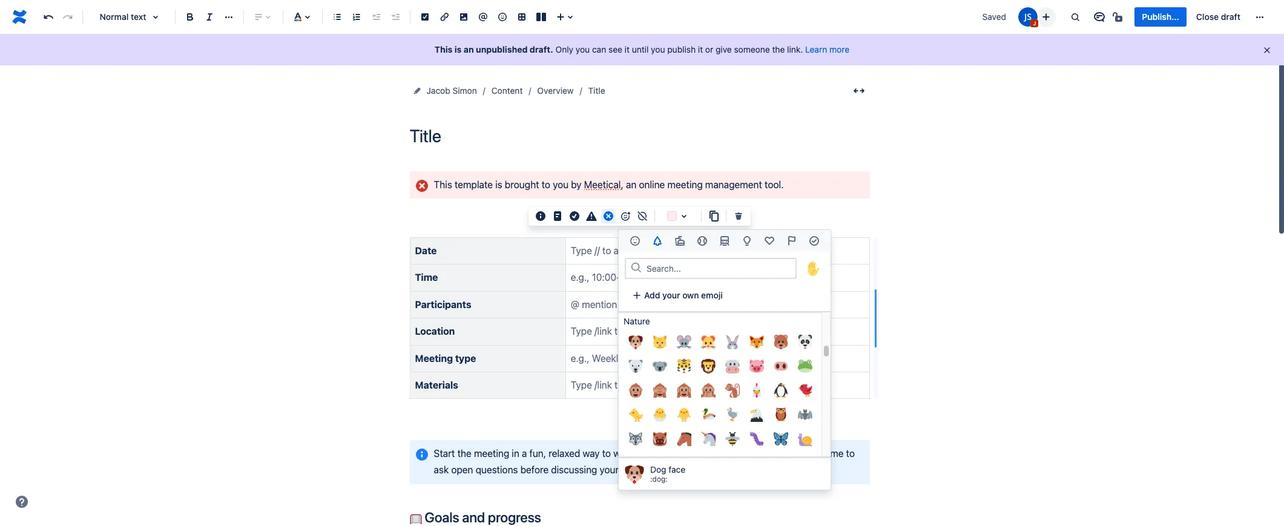 Task type: locate. For each thing, give the bounding box(es) containing it.
overview
[[537, 85, 574, 96]]

invite to edit image
[[1040, 9, 1054, 24]]

other
[[800, 448, 823, 459]]

:bug: image
[[750, 432, 764, 446]]

the down :boar: image
[[654, 448, 668, 459]]

it right the see
[[625, 44, 630, 55]]

meeting inside start the meeting in a fun, relaxed way to warm up the conversation. then give each other time to ask open questions before discussing your progress toward goals.
[[474, 448, 509, 459]]

0 horizontal spatial the
[[458, 448, 472, 459]]

2 horizontal spatial you
[[651, 44, 665, 55]]

it left or
[[698, 44, 703, 55]]

you
[[576, 44, 590, 55], [651, 44, 665, 55], [553, 179, 569, 190]]

productivity image
[[808, 234, 822, 248]]

1 horizontal spatial meeting
[[668, 179, 703, 190]]

give down :bug: image at bottom right
[[756, 448, 774, 459]]

time
[[825, 448, 844, 459]]

remove emoji image
[[635, 209, 650, 223]]

1 vertical spatial progress
[[488, 509, 541, 526]]

:dodo: image
[[726, 408, 740, 422]]

:duck: image
[[701, 408, 716, 422]]

success image
[[568, 209, 582, 223]]

Main content area, start typing to enter text. text field
[[402, 171, 879, 526]]

jacob simon image
[[1019, 7, 1038, 27]]

flags image
[[785, 234, 800, 248]]

unpublished
[[476, 44, 528, 55]]

learn more link
[[806, 44, 850, 55]]

warning image
[[584, 209, 599, 223]]

choose an emoji category tab list
[[619, 230, 831, 252]]

0 vertical spatial progress
[[622, 465, 660, 476]]

tool.
[[765, 179, 784, 190]]

0 horizontal spatial meeting
[[474, 448, 509, 459]]

can
[[592, 44, 606, 55]]

0 horizontal spatial is
[[455, 44, 462, 55]]

an inside main content area, start typing to enter text. text field
[[626, 179, 637, 190]]

your
[[663, 290, 681, 300], [600, 465, 619, 476]]

location
[[415, 326, 455, 337]]

draft
[[1222, 12, 1241, 22]]

nature image
[[650, 234, 665, 248]]

dog face :dog:
[[650, 465, 686, 484]]

warm
[[614, 448, 638, 459]]

your down warm
[[600, 465, 619, 476]]

is down the add image, video, or file
[[455, 44, 462, 55]]

:monkey_face: image
[[629, 383, 643, 398]]

1 vertical spatial meeting
[[474, 448, 509, 459]]

template
[[455, 179, 493, 190]]

:dog: image
[[629, 335, 643, 349], [625, 465, 644, 484], [625, 465, 644, 484]]

meeting up "background color" icon
[[668, 179, 703, 190]]

progress right and
[[488, 509, 541, 526]]

:hear_no_evil: image
[[677, 383, 692, 398]]

background color image
[[677, 209, 692, 223]]

the
[[773, 44, 785, 55], [458, 448, 472, 459], [654, 448, 668, 459]]

1 vertical spatial give
[[756, 448, 774, 459]]

to
[[542, 179, 551, 190], [602, 448, 611, 459], [846, 448, 855, 459]]

the left link.
[[773, 44, 785, 55]]

:koala: image
[[653, 359, 667, 374]]

2 horizontal spatial the
[[773, 44, 785, 55]]

2 horizontal spatial to
[[846, 448, 855, 459]]

:panda_face: image
[[798, 335, 813, 349]]

more formatting image
[[222, 10, 236, 24]]

progress
[[622, 465, 660, 476], [488, 509, 541, 526]]

a
[[522, 448, 527, 459]]

:butterfly: image
[[774, 432, 789, 446]]

this inside main content area, start typing to enter text. text field
[[434, 179, 452, 190]]

8 cell from the left
[[793, 452, 818, 475]]

to right time
[[846, 448, 855, 459]]

help image
[[15, 495, 29, 509]]

copy image
[[707, 209, 721, 223]]

an
[[464, 44, 474, 55], [626, 179, 637, 190]]

:snail: image
[[798, 432, 813, 446]]

1 horizontal spatial progress
[[622, 465, 660, 476]]

1 horizontal spatial your
[[663, 290, 681, 300]]

to right the way
[[602, 448, 611, 459]]

your right add
[[663, 290, 681, 300]]

0 vertical spatial this
[[435, 44, 453, 55]]

is
[[455, 44, 462, 55], [496, 179, 503, 190]]

0 horizontal spatial your
[[600, 465, 619, 476]]

remove image
[[732, 209, 746, 223]]

simon
[[453, 85, 477, 96]]

participants
[[415, 299, 472, 310]]

:bear: image
[[774, 335, 789, 349]]

someone
[[734, 44, 770, 55]]

1 vertical spatial is
[[496, 179, 503, 190]]

you left can
[[576, 44, 590, 55]]

this down the link icon
[[435, 44, 453, 55]]

0 horizontal spatial you
[[553, 179, 569, 190]]

:polar_bear: image
[[629, 359, 643, 374]]

:chicken: image
[[750, 383, 764, 398]]

:goal: image
[[410, 513, 422, 525], [410, 513, 422, 525]]

4 cell from the left
[[697, 452, 721, 475]]

:eagle: image
[[750, 408, 764, 422]]

online
[[639, 179, 665, 190]]

0 vertical spatial give
[[716, 44, 732, 55]]

:hatching_chick: image
[[653, 408, 667, 422]]

emoji picker dialog
[[618, 230, 832, 491]]

0 horizontal spatial progress
[[488, 509, 541, 526]]

0 vertical spatial an
[[464, 44, 474, 55]]

close draft
[[1197, 12, 1241, 22]]

1 vertical spatial an
[[626, 179, 637, 190]]

normal text button
[[88, 4, 170, 30]]

0 vertical spatial your
[[663, 290, 681, 300]]

dog
[[650, 465, 667, 475]]

in
[[512, 448, 520, 459]]

the up the open
[[458, 448, 472, 459]]

:see_no_evil: image
[[653, 383, 667, 398]]

your inside button
[[663, 290, 681, 300]]

travel & places image
[[718, 234, 732, 248]]

meeting up questions
[[474, 448, 509, 459]]

to right brought
[[542, 179, 551, 190]]

it
[[625, 44, 630, 55], [698, 44, 703, 55]]

:lion_face: image
[[701, 359, 716, 374]]

meeting
[[668, 179, 703, 190], [474, 448, 509, 459]]

title link
[[588, 84, 605, 98]]

add
[[644, 290, 660, 300]]

meetical,
[[584, 179, 624, 190]]

0 vertical spatial is
[[455, 44, 462, 55]]

1 horizontal spatial give
[[756, 448, 774, 459]]

1 vertical spatial this
[[434, 179, 452, 190]]

undo ⌘z image
[[41, 10, 56, 24]]

dismiss image
[[1263, 45, 1273, 55]]

confluence image
[[10, 7, 29, 27], [10, 7, 29, 27]]

you right until
[[651, 44, 665, 55]]

start
[[434, 448, 455, 459]]

move this page image
[[412, 86, 422, 96]]

link image
[[437, 10, 452, 24]]

an left online at the top of page
[[626, 179, 637, 190]]

draft.
[[530, 44, 553, 55]]

goals and progress
[[422, 509, 541, 526]]

give
[[716, 44, 732, 55], [756, 448, 774, 459]]

2 it from the left
[[698, 44, 703, 55]]

learn
[[806, 44, 828, 55]]

1 vertical spatial your
[[600, 465, 619, 476]]

an down the add image, video, or file
[[464, 44, 474, 55]]

then
[[731, 448, 753, 459]]

:mouse: image
[[677, 335, 692, 349]]

no restrictions image
[[1112, 10, 1127, 24]]

layouts image
[[534, 10, 549, 24]]

you left by
[[553, 179, 569, 190]]

link.
[[787, 44, 803, 55]]

cell
[[624, 452, 648, 475], [648, 452, 672, 475], [672, 452, 697, 475], [697, 452, 721, 475], [721, 452, 745, 475], [745, 452, 769, 475], [769, 452, 793, 475], [793, 452, 818, 475]]

:tiger: image
[[677, 359, 692, 374]]

1 horizontal spatial an
[[626, 179, 637, 190]]

progress down up
[[622, 465, 660, 476]]

:pig_nose: image
[[774, 359, 789, 374]]

meeting
[[415, 353, 453, 364]]

is left brought
[[496, 179, 503, 190]]

this
[[435, 44, 453, 55], [434, 179, 452, 190]]

0 horizontal spatial an
[[464, 44, 474, 55]]

mention image
[[476, 10, 491, 24]]

7 cell from the left
[[769, 452, 793, 475]]

:frog: image
[[798, 359, 813, 374]]

give right or
[[716, 44, 732, 55]]

face
[[669, 465, 686, 475]]

0 horizontal spatial it
[[625, 44, 630, 55]]

this right panel error image
[[434, 179, 452, 190]]

brought
[[505, 179, 539, 190]]

1 horizontal spatial is
[[496, 179, 503, 190]]

:rabbit: image
[[726, 335, 740, 349]]

conversation.
[[670, 448, 729, 459]]

your inside start the meeting in a fun, relaxed way to warm up the conversation. then give each other time to ask open questions before discussing your progress toward goals.
[[600, 465, 619, 476]]

6 cell from the left
[[745, 452, 769, 475]]

:raised_hand: image
[[807, 261, 821, 276]]

1 horizontal spatial it
[[698, 44, 703, 55]]



Task type: describe. For each thing, give the bounding box(es) containing it.
questions
[[476, 465, 518, 476]]

:bird: image
[[798, 383, 813, 398]]

goals
[[425, 509, 459, 526]]

table image
[[515, 10, 529, 24]]

:cow: image
[[726, 359, 740, 374]]

:wolf: image
[[629, 432, 643, 446]]

:owl: image
[[774, 408, 789, 422]]

:boar: image
[[653, 432, 667, 446]]

make page full-width image
[[852, 84, 866, 98]]

error image
[[601, 209, 616, 223]]

1 cell from the left
[[624, 452, 648, 475]]

0 vertical spatial meeting
[[668, 179, 703, 190]]

jacob simon link
[[427, 84, 477, 98]]

relaxed
[[549, 448, 580, 459]]

panel error image
[[415, 179, 429, 193]]

find and replace image
[[1069, 10, 1083, 24]]

fun,
[[530, 448, 546, 459]]

open
[[451, 465, 473, 476]]

up
[[640, 448, 651, 459]]

:monkey: image
[[726, 383, 740, 398]]

:dog:
[[650, 475, 668, 484]]

:cat: image
[[653, 335, 667, 349]]

title
[[588, 85, 605, 96]]

start the meeting in a fun, relaxed way to warm up the conversation. then give each other time to ask open questions before discussing your progress toward goals.
[[434, 448, 858, 476]]

people image
[[628, 234, 642, 248]]

add your own emoji button
[[625, 286, 730, 305]]

:baby_chick: image
[[629, 408, 643, 422]]

this template is brought to you by meetical, an online meeting management tool.
[[434, 179, 784, 190]]

:unicorn: image
[[701, 432, 716, 446]]

management
[[705, 179, 762, 190]]

each
[[776, 448, 797, 459]]

2 cell from the left
[[648, 452, 672, 475]]

:fox: image
[[750, 335, 764, 349]]

publish
[[668, 44, 696, 55]]

add your own emoji
[[644, 290, 723, 300]]

add image, video, or file image
[[457, 10, 471, 24]]

info image
[[534, 209, 548, 223]]

0 horizontal spatial to
[[542, 179, 551, 190]]

:penguin: image
[[774, 383, 789, 398]]

before
[[521, 465, 549, 476]]

:hamster: image
[[701, 335, 716, 349]]

Give this page a title text field
[[410, 126, 870, 146]]

this for this is an unpublished draft. only you can see it until you publish it or give someone the link. learn more
[[435, 44, 453, 55]]

toward
[[662, 465, 692, 476]]

0 horizontal spatial give
[[716, 44, 732, 55]]

overview link
[[537, 84, 574, 98]]

jacob simon
[[427, 85, 477, 96]]

normal text
[[100, 12, 146, 22]]

bullet list ⌘⇧8 image
[[330, 10, 345, 24]]

more image
[[1253, 10, 1268, 24]]

only
[[556, 44, 574, 55]]

ask
[[434, 465, 449, 476]]

activity image
[[695, 234, 710, 248]]

or
[[706, 44, 714, 55]]

5 cell from the left
[[721, 452, 745, 475]]

numbered list ⌘⇧7 image
[[349, 10, 364, 24]]

note image
[[551, 209, 565, 223]]

you inside main content area, start typing to enter text. text field
[[553, 179, 569, 190]]

Emoji name field
[[643, 260, 796, 277]]

food & drink image
[[673, 234, 687, 248]]

progress inside start the meeting in a fun, relaxed way to warm up the conversation. then give each other time to ask open questions before discussing your progress toward goals.
[[622, 465, 660, 476]]

close
[[1197, 12, 1219, 22]]

publish... button
[[1135, 7, 1187, 27]]

editor add emoji image
[[618, 209, 633, 223]]

this for this template is brought to you by meetical, an online meeting management tool.
[[434, 179, 452, 190]]

redo ⌘⇧z image
[[61, 10, 75, 24]]

text
[[131, 12, 146, 22]]

own
[[683, 290, 699, 300]]

nature
[[624, 316, 650, 326]]

type
[[455, 353, 476, 364]]

objects image
[[740, 234, 755, 248]]

time
[[415, 272, 438, 283]]

until
[[632, 44, 649, 55]]

:bat: image
[[798, 408, 813, 422]]

:horse: image
[[677, 432, 692, 446]]

jacob
[[427, 85, 450, 96]]

1 horizontal spatial you
[[576, 44, 590, 55]]

panel info image
[[415, 447, 429, 462]]

symbols image
[[763, 234, 777, 248]]

close draft button
[[1189, 7, 1248, 27]]

:bee: image
[[726, 432, 740, 446]]

outdent ⇧tab image
[[369, 10, 383, 24]]

publish...
[[1143, 12, 1180, 22]]

3 cell from the left
[[672, 452, 697, 475]]

:hatched_chick: image
[[677, 408, 692, 422]]

normal
[[100, 12, 129, 22]]

see
[[609, 44, 623, 55]]

content link
[[492, 84, 523, 98]]

this is an unpublished draft. only you can see it until you publish it or give someone the link. learn more
[[435, 44, 850, 55]]

italic ⌘i image
[[202, 10, 217, 24]]

meeting type
[[415, 353, 476, 364]]

action item image
[[418, 10, 432, 24]]

1 it from the left
[[625, 44, 630, 55]]

bold ⌘b image
[[183, 10, 197, 24]]

more
[[830, 44, 850, 55]]

emoji image
[[495, 10, 510, 24]]

indent tab image
[[388, 10, 403, 24]]

way
[[583, 448, 600, 459]]

1 horizontal spatial to
[[602, 448, 611, 459]]

emojis actions and list panel tab panel
[[619, 252, 831, 476]]

emoji
[[701, 290, 723, 300]]

1 horizontal spatial the
[[654, 448, 668, 459]]

materials
[[415, 380, 458, 391]]

nature grid
[[619, 313, 831, 476]]

goals.
[[695, 465, 721, 476]]

content
[[492, 85, 523, 96]]

discussing
[[551, 465, 597, 476]]

comment icon image
[[1093, 10, 1107, 24]]

:pig: image
[[750, 359, 764, 374]]

saved
[[983, 12, 1007, 22]]

by
[[571, 179, 582, 190]]

and
[[462, 509, 485, 526]]

give inside start the meeting in a fun, relaxed way to warm up the conversation. then give each other time to ask open questions before discussing your progress toward goals.
[[756, 448, 774, 459]]

date
[[415, 245, 437, 256]]

:raised_hand: image
[[803, 258, 825, 280]]

is inside main content area, start typing to enter text. text field
[[496, 179, 503, 190]]

:speak_no_evil: image
[[701, 383, 716, 398]]



Task type: vqa. For each thing, say whether or not it's contained in the screenshot.
Content statuses 'link'
no



